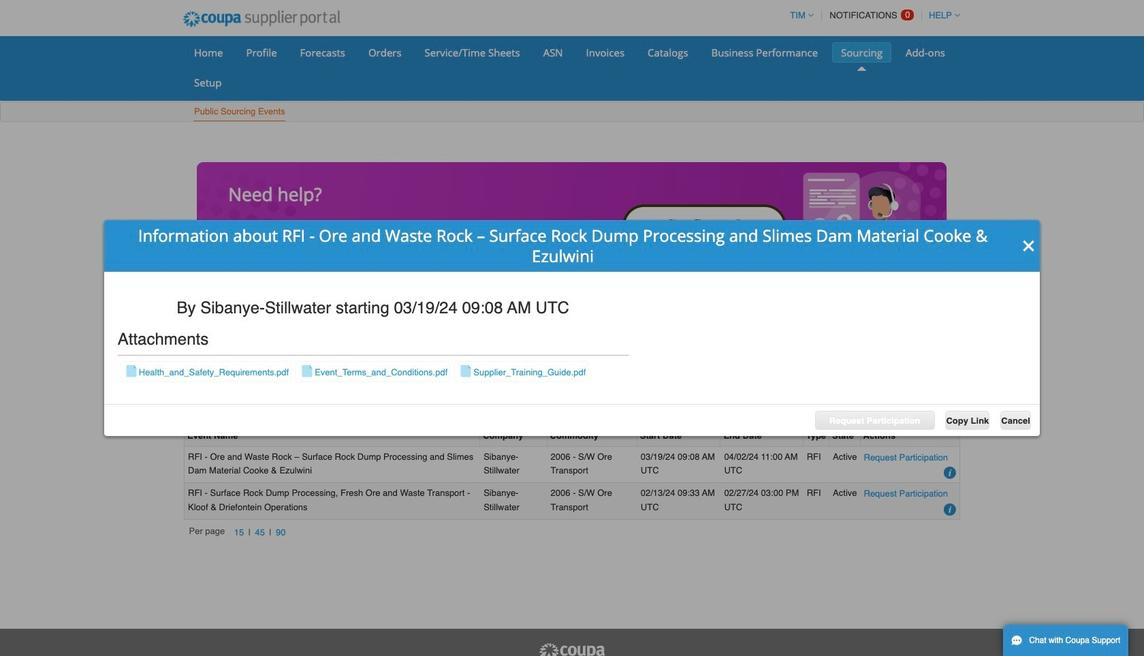 Task type: describe. For each thing, give the bounding box(es) containing it.
type element
[[804, 426, 830, 447]]

start date element
[[638, 426, 721, 447]]

state element
[[830, 426, 861, 447]]

company element
[[481, 426, 548, 447]]

1 horizontal spatial coupa supplier portal image
[[538, 643, 607, 656]]

close image
[[1023, 239, 1036, 253]]



Task type: vqa. For each thing, say whether or not it's contained in the screenshot.
COUPA SUPPLIER PORTAL Image to the right
yes



Task type: locate. For each thing, give the bounding box(es) containing it.
event name element
[[185, 426, 481, 447]]

0 horizontal spatial coupa supplier portal image
[[174, 2, 349, 36]]

0 vertical spatial coupa supplier portal image
[[174, 2, 349, 36]]

coupa supplier portal image
[[174, 2, 349, 36], [538, 643, 607, 656]]

commodity element
[[548, 426, 638, 447]]

previous image
[[198, 217, 209, 227]]

Search text field
[[860, 381, 955, 400]]

end date element
[[721, 426, 804, 447]]

navigation
[[189, 525, 290, 540]]

actions element
[[861, 426, 960, 447]]

1 vertical spatial coupa supplier portal image
[[538, 643, 607, 656]]

information about rfi - ore and waste rock – surface rock dump processing and slimes dam material cooke & ezulwini dialog
[[104, 220, 1040, 436]]

tab list
[[184, 358, 961, 377]]



